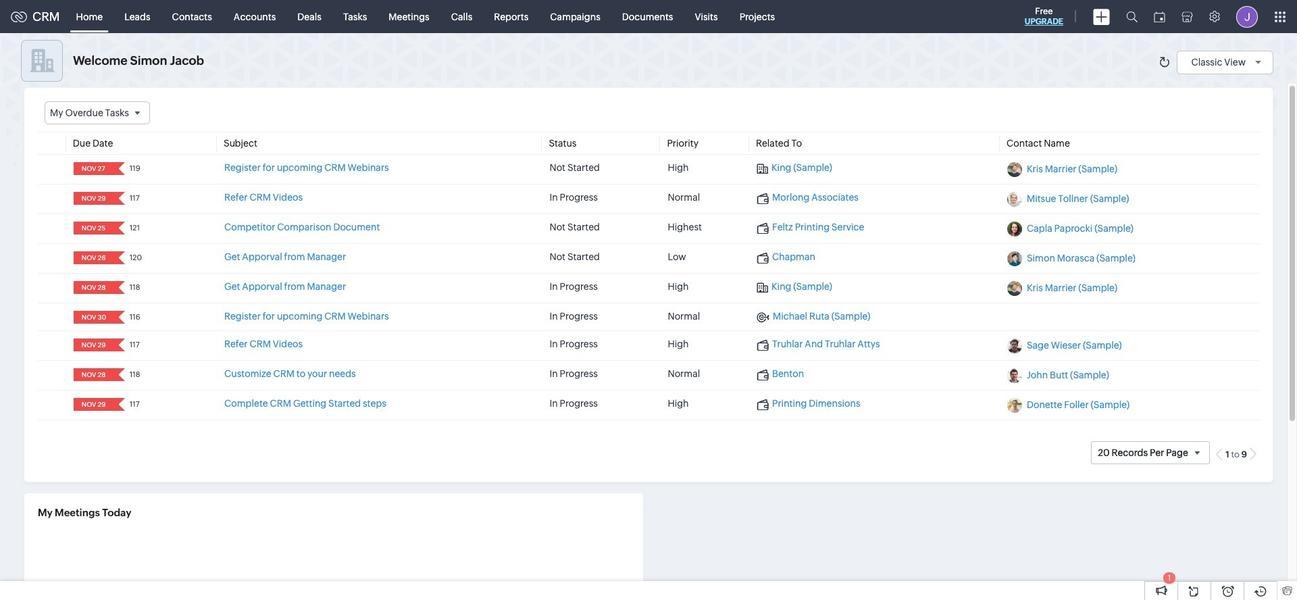 Task type: vqa. For each thing, say whether or not it's contained in the screenshot.
PROFILE image
yes



Task type: locate. For each thing, give the bounding box(es) containing it.
search image
[[1126, 11, 1138, 22]]

None field
[[45, 101, 150, 124], [78, 162, 109, 175], [78, 192, 109, 205], [78, 222, 109, 235], [78, 251, 109, 264], [78, 281, 109, 294], [78, 311, 109, 324], [78, 339, 109, 352], [78, 368, 109, 381], [78, 398, 109, 411], [45, 101, 150, 124], [78, 162, 109, 175], [78, 192, 109, 205], [78, 222, 109, 235], [78, 251, 109, 264], [78, 281, 109, 294], [78, 311, 109, 324], [78, 339, 109, 352], [78, 368, 109, 381], [78, 398, 109, 411]]

create menu image
[[1093, 8, 1110, 25]]

profile image
[[1237, 6, 1258, 27]]

calendar image
[[1154, 11, 1166, 22]]

search element
[[1118, 0, 1146, 33]]

create menu element
[[1085, 0, 1118, 33]]



Task type: describe. For each thing, give the bounding box(es) containing it.
profile element
[[1228, 0, 1266, 33]]

logo image
[[11, 11, 27, 22]]



